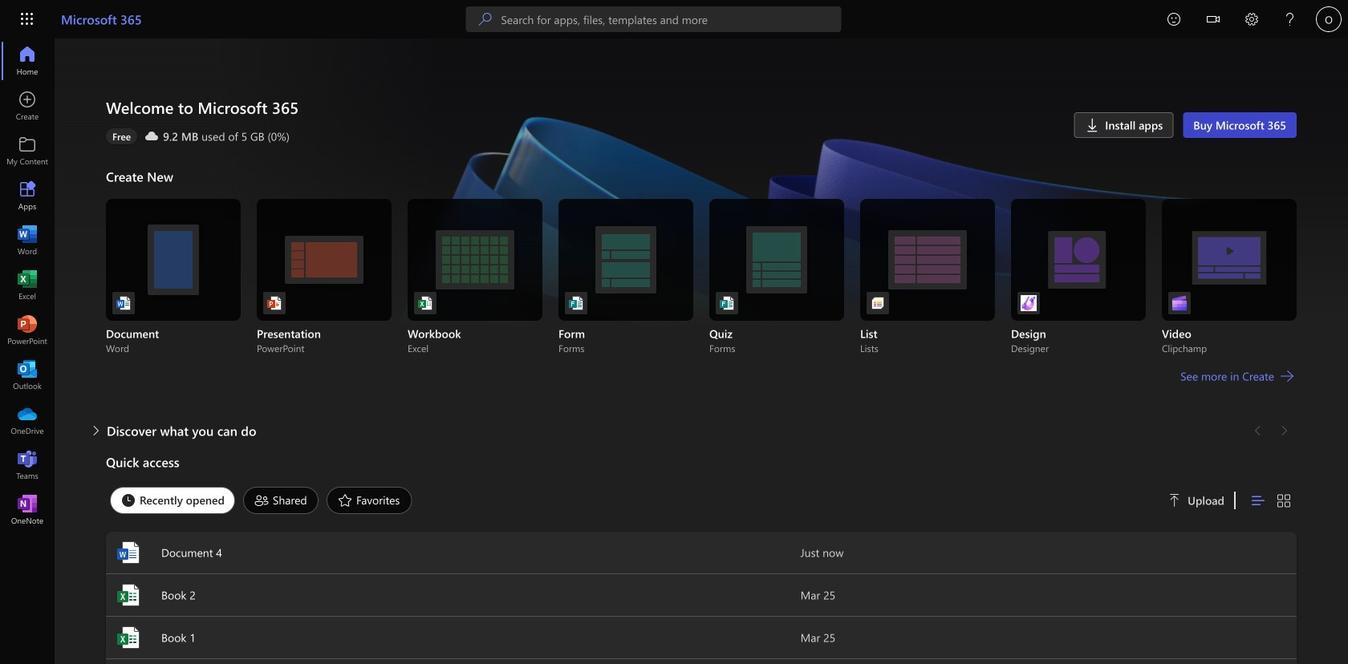 Task type: vqa. For each thing, say whether or not it's contained in the screenshot.
Dark Mode element
no



Task type: locate. For each thing, give the bounding box(es) containing it.
o image
[[1317, 6, 1342, 32]]

Search box. Suggestions appear as you type. search field
[[501, 6, 842, 32]]

word image down recently opened element at the left bottom of page
[[116, 540, 141, 566]]

onenote image
[[19, 503, 35, 519]]

banner
[[0, 0, 1349, 41]]

clipchamp video image
[[1172, 295, 1188, 312]]

create image
[[19, 98, 35, 114]]

powerpoint image
[[19, 323, 35, 339]]

navigation
[[0, 39, 55, 533]]

tab
[[106, 487, 239, 515], [239, 487, 323, 515], [323, 487, 416, 515]]

1 vertical spatial word image
[[116, 540, 141, 566]]

list
[[106, 199, 1297, 355]]

lists list image
[[870, 295, 886, 312]]

1 horizontal spatial excel image
[[116, 583, 141, 609]]

word image down apps image on the top of page
[[19, 233, 35, 249]]

excel image up excel image
[[116, 583, 141, 609]]

name book 2 cell
[[106, 583, 801, 609]]

my content image
[[19, 143, 35, 159]]

0 horizontal spatial excel image
[[19, 278, 35, 294]]

excel workbook image
[[417, 295, 434, 312]]

excel image up powerpoint icon
[[19, 278, 35, 294]]

tab list
[[106, 483, 1150, 519]]

application
[[0, 39, 1349, 665]]

create new element
[[106, 164, 1297, 418]]

1 horizontal spatial word image
[[116, 540, 141, 566]]

recently opened element
[[110, 487, 235, 515]]

designer design image
[[1021, 295, 1037, 312], [1021, 295, 1037, 312]]

shared element
[[243, 487, 319, 515]]

0 vertical spatial word image
[[19, 233, 35, 249]]

word image
[[19, 233, 35, 249], [116, 540, 141, 566]]

excel image
[[19, 278, 35, 294], [116, 583, 141, 609]]

None search field
[[466, 6, 842, 32]]

word document image
[[116, 295, 132, 312]]

1 vertical spatial excel image
[[116, 583, 141, 609]]

powerpoint presentation image
[[267, 295, 283, 312]]

apps image
[[19, 188, 35, 204]]

row group
[[106, 660, 1297, 665]]

home image
[[19, 53, 35, 69]]

0 vertical spatial excel image
[[19, 278, 35, 294]]



Task type: describe. For each thing, give the bounding box(es) containing it.
teams image
[[19, 458, 35, 474]]

outlook image
[[19, 368, 35, 384]]

favorites element
[[327, 487, 412, 515]]

name document 4 cell
[[106, 540, 801, 566]]

forms survey image
[[568, 295, 584, 312]]

this account doesn't have a microsoft 365 subscription. click to view your benefits. tooltip
[[106, 128, 137, 145]]

excel image
[[116, 625, 141, 651]]

0 horizontal spatial word image
[[19, 233, 35, 249]]

3 tab from the left
[[323, 487, 416, 515]]

2 tab from the left
[[239, 487, 323, 515]]

onedrive image
[[19, 413, 35, 429]]

new quiz image
[[719, 295, 735, 312]]

name book 1 cell
[[106, 625, 801, 651]]

1 tab from the left
[[106, 487, 239, 515]]



